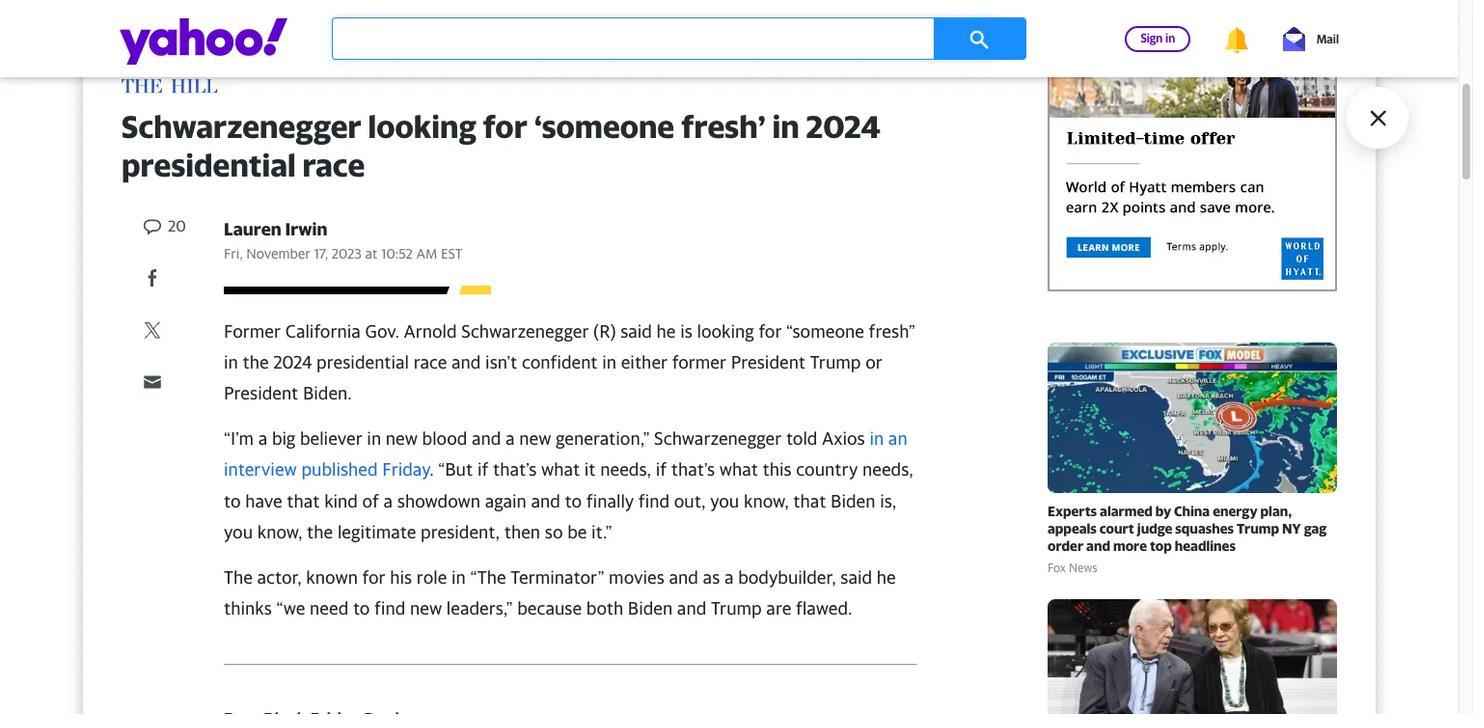 Task type: describe. For each thing, give the bounding box(es) containing it.
a inside the actor, known for his role in "the terminator" movies and as a bodybuilder, said he thinks "we need to find new leaders," because both biden and trump are flawed.
[[725, 567, 734, 588]]

1 horizontal spatial you
[[710, 491, 739, 511]]

for inside schwarzenegger looking for 'someone fresh' in 2024 presidential race
[[483, 108, 528, 144]]

plan,
[[1261, 503, 1292, 519]]

fri,
[[224, 245, 243, 261]]

the actor, known for his role in "the terminator" movies and as a bodybuilder, said he thinks "we need to find new leaders," because both biden and trump are flawed.
[[224, 567, 896, 619]]

schwarzenegger inside 'former california gov. arnold schwarzenegger (r) said he is looking for "someone fresh" in the 2024 presidential race and isn't confident in either former president trump or president biden.'
[[461, 321, 589, 341]]

confident
[[522, 352, 598, 372]]

Search query text field
[[332, 17, 998, 60]]

1 what from the left
[[541, 460, 580, 480]]

in an interview published friday
[[224, 429, 908, 480]]

ny
[[1283, 520, 1302, 537]]

big
[[272, 429, 296, 449]]

fresh'
[[681, 108, 766, 144]]

legitimate
[[338, 522, 416, 543]]

isn't
[[486, 352, 518, 372]]

published
[[302, 460, 378, 480]]

1 if from the left
[[478, 460, 489, 480]]

race inside schwarzenegger looking for 'someone fresh' in 2024 presidential race
[[303, 146, 365, 183]]

california
[[285, 321, 361, 341]]

0 vertical spatial know,
[[744, 491, 789, 511]]

est
[[441, 245, 463, 261]]

looking inside 'former california gov. arnold schwarzenegger (r) said he is looking for "someone fresh" in the 2024 presidential race and isn't confident in either former president trump or president biden.'
[[697, 321, 754, 341]]

experts
[[1048, 503, 1097, 519]]

0 horizontal spatial know,
[[257, 522, 302, 543]]

fresh"
[[869, 321, 916, 341]]

1 vertical spatial president
[[224, 383, 299, 404]]

bodybuilder,
[[738, 567, 836, 588]]

gov.
[[365, 321, 399, 341]]

2 what from the left
[[720, 460, 758, 480]]

find inside the actor, known for his role in "the terminator" movies and as a bodybuilder, said he thinks "we need to find new leaders," because both biden and trump are flawed.
[[375, 599, 406, 619]]

known
[[306, 567, 358, 588]]

are
[[767, 599, 792, 619]]

presidential inside 'former california gov. arnold schwarzenegger (r) said he is looking for "someone fresh" in the 2024 presidential race and isn't confident in either former president trump or president biden.'
[[317, 352, 409, 372]]

this
[[763, 460, 792, 480]]

biden inside . "but if that's what it needs, if that's what this country needs, to have that kind of a showdown again and to finally find out, you know, that biden is, you know, the legitimate president, then so be it."
[[831, 491, 876, 511]]

at
[[365, 245, 378, 261]]

november
[[246, 245, 311, 261]]

kind
[[324, 491, 358, 511]]

he inside the actor, known for his role in "the terminator" movies and as a bodybuilder, said he thinks "we need to find new leaders," because both biden and trump are flawed.
[[877, 567, 896, 588]]

the
[[224, 567, 253, 588]]

"we
[[277, 599, 305, 619]]

judge
[[1138, 520, 1173, 537]]

and inside . "but if that's what it needs, if that's what this country needs, to have that kind of a showdown again and to finally find out, you know, that biden is, you know, the legitimate president, then so be it."
[[531, 491, 561, 511]]

'someone
[[534, 108, 675, 144]]

country
[[797, 460, 858, 480]]

it
[[585, 460, 596, 480]]

the inside . "but if that's what it needs, if that's what this country needs, to have that kind of a showdown again and to finally find out, you know, that biden is, you know, the legitimate president, then so be it."
[[307, 522, 333, 543]]

news
[[1069, 561, 1098, 575]]

order
[[1048, 538, 1084, 554]]

a left big
[[258, 429, 268, 449]]

said inside the actor, known for his role in "the terminator" movies and as a bodybuilder, said he thinks "we need to find new leaders," because both biden and trump are flawed.
[[841, 567, 872, 588]]

and inside 'former california gov. arnold schwarzenegger (r) said he is looking for "someone fresh" in the 2024 presidential race and isn't confident in either former president trump or president biden.'
[[452, 352, 481, 372]]

in an interview published friday link
[[224, 429, 908, 480]]

20 link
[[141, 216, 186, 239]]

former
[[672, 352, 727, 372]]

interview
[[224, 460, 297, 480]]

former
[[224, 321, 281, 341]]

then
[[504, 522, 541, 543]]

terminator"
[[511, 567, 605, 588]]

told
[[786, 429, 818, 449]]

2 vertical spatial schwarzenegger
[[654, 429, 782, 449]]

"but
[[438, 460, 473, 480]]

the inside 'former california gov. arnold schwarzenegger (r) said he is looking for "someone fresh" in the 2024 presidential race and isn't confident in either former president trump or president biden.'
[[243, 352, 269, 372]]

an
[[889, 429, 908, 449]]

"the
[[470, 567, 506, 588]]

in inside schwarzenegger looking for 'someone fresh' in 2024 presidential race
[[773, 108, 800, 144]]

is
[[681, 321, 693, 341]]

1 that from the left
[[287, 491, 320, 511]]

energy
[[1213, 503, 1258, 519]]

trump inside the actor, known for his role in "the terminator" movies and as a bodybuilder, said he thinks "we need to find new leaders," because both biden and trump are flawed.
[[711, 599, 762, 619]]

17,
[[314, 245, 328, 261]]

am
[[416, 245, 437, 261]]

squashes
[[1176, 520, 1234, 537]]

and left as
[[669, 567, 699, 588]]

experts alarmed by china energy plan, appeals court judge squashes trump ny gag order and more top headlines fox news
[[1048, 503, 1327, 575]]

of
[[362, 491, 379, 511]]

looking inside schwarzenegger looking for 'someone fresh' in 2024 presidential race
[[368, 108, 476, 144]]

schwarzenegger looking for 'someone fresh' in 2024 presidential race
[[122, 108, 881, 183]]

2 horizontal spatial to
[[565, 491, 582, 511]]

0 horizontal spatial to
[[224, 491, 241, 511]]

flawed.
[[796, 599, 853, 619]]

because
[[517, 599, 582, 619]]

"i'm
[[224, 429, 254, 449]]

axios
[[822, 429, 865, 449]]

mail link
[[1284, 27, 1339, 51]]

10:52
[[381, 245, 413, 261]]

to inside the actor, known for his role in "the terminator" movies and as a bodybuilder, said he thinks "we need to find new leaders," because both biden and trump are flawed.
[[353, 599, 370, 619]]

believer
[[300, 429, 363, 449]]

fox
[[1048, 561, 1066, 575]]

1 horizontal spatial president
[[731, 352, 806, 372]]

in inside toolbar
[[1166, 30, 1176, 45]]

thinks
[[224, 599, 272, 619]]

find inside . "but if that's what it needs, if that's what this country needs, to have that kind of a showdown again and to finally find out, you know, that biden is, you know, the legitimate president, then so be it."
[[639, 491, 670, 511]]



Task type: vqa. For each thing, say whether or not it's contained in the screenshot.
IND on the bottom
no



Task type: locate. For each thing, give the bounding box(es) containing it.
1 horizontal spatial if
[[656, 460, 667, 480]]

trump down plan,
[[1237, 520, 1280, 537]]

0 vertical spatial the
[[243, 352, 269, 372]]

for
[[483, 108, 528, 144], [759, 321, 782, 341], [362, 567, 386, 588]]

more
[[1114, 538, 1147, 554]]

1 horizontal spatial race
[[414, 352, 447, 372]]

0 horizontal spatial you
[[224, 522, 253, 543]]

either
[[621, 352, 668, 372]]

the hill image
[[122, 75, 219, 97]]

for inside the actor, known for his role in "the terminator" movies and as a bodybuilder, said he thinks "we need to find new leaders," because both biden and trump are flawed.
[[362, 567, 386, 588]]

1 vertical spatial said
[[841, 567, 872, 588]]

new!
[[998, 17, 1027, 33]]

is,
[[880, 491, 897, 511]]

1 vertical spatial he
[[877, 567, 896, 588]]

2 horizontal spatial for
[[759, 321, 782, 341]]

you down the have
[[224, 522, 253, 543]]

schwarzenegger looking for 'someone fresh' in 2024 presidential race article
[[122, 74, 1014, 714]]

1 horizontal spatial trump
[[810, 352, 861, 372]]

a
[[258, 429, 268, 449], [506, 429, 515, 449], [384, 491, 393, 511], [725, 567, 734, 588]]

and left isn't
[[452, 352, 481, 372]]

0 vertical spatial president
[[731, 352, 806, 372]]

friday
[[382, 460, 430, 480]]

0 horizontal spatial that's
[[493, 460, 537, 480]]

needs, up the is,
[[863, 460, 914, 480]]

0 vertical spatial 2024
[[806, 108, 881, 144]]

in inside the in an interview published friday
[[870, 429, 884, 449]]

schwarzenegger inside schwarzenegger looking for 'someone fresh' in 2024 presidential race
[[122, 108, 362, 144]]

0 vertical spatial trump
[[810, 352, 861, 372]]

know, down this
[[744, 491, 789, 511]]

biden.
[[303, 383, 352, 404]]

former california gov. arnold schwarzenegger (r) said he is looking for "someone fresh" in the 2024 presidential race and isn't confident in either former president trump or president biden.
[[224, 321, 916, 404]]

0 horizontal spatial 2024
[[273, 352, 312, 372]]

mail
[[1317, 31, 1339, 46]]

and down court
[[1087, 538, 1111, 554]]

what left this
[[720, 460, 758, 480]]

20
[[168, 216, 186, 235]]

arnold
[[404, 321, 457, 341]]

what left it
[[541, 460, 580, 480]]

1 horizontal spatial presidential
[[317, 352, 409, 372]]

(r)
[[594, 321, 616, 341]]

toolbar containing sign in
[[1095, 23, 1339, 54]]

find down his
[[375, 599, 406, 619]]

1 needs, from the left
[[600, 460, 651, 480]]

top
[[1150, 538, 1172, 554]]

0 vertical spatial biden
[[831, 491, 876, 511]]

china
[[1175, 503, 1210, 519]]

find left the out,
[[639, 491, 670, 511]]

need
[[310, 599, 349, 619]]

1 horizontal spatial the
[[307, 522, 333, 543]]

0 horizontal spatial trump
[[711, 599, 762, 619]]

2 that's from the left
[[671, 460, 715, 480]]

leaders,"
[[447, 599, 513, 619]]

president,
[[421, 522, 500, 543]]

biden down movies
[[628, 599, 673, 619]]

he inside 'former california gov. arnold schwarzenegger (r) said he is looking for "someone fresh" in the 2024 presidential race and isn't confident in either former president trump or president biden.'
[[657, 321, 676, 341]]

0 horizontal spatial find
[[375, 599, 406, 619]]

if right it
[[656, 460, 667, 480]]

1 horizontal spatial schwarzenegger
[[461, 321, 589, 341]]

1 horizontal spatial know,
[[744, 491, 789, 511]]

trump down '"someone'
[[810, 352, 861, 372]]

1 horizontal spatial biden
[[831, 491, 876, 511]]

and
[[452, 352, 481, 372], [472, 429, 501, 449], [531, 491, 561, 511], [1087, 538, 1111, 554], [669, 567, 699, 588], [677, 599, 707, 619]]

court
[[1100, 520, 1135, 537]]

a right as
[[725, 567, 734, 588]]

in right the believer
[[367, 429, 381, 449]]

2 needs, from the left
[[863, 460, 914, 480]]

0 vertical spatial presidential
[[122, 146, 296, 183]]

so
[[545, 522, 563, 543]]

in down (r)
[[602, 352, 617, 372]]

2 vertical spatial for
[[362, 567, 386, 588]]

or
[[866, 352, 883, 372]]

2 if from the left
[[656, 460, 667, 480]]

in
[[1166, 30, 1176, 45], [773, 108, 800, 144], [224, 352, 238, 372], [602, 352, 617, 372], [367, 429, 381, 449], [870, 429, 884, 449], [452, 567, 466, 588]]

1 horizontal spatial for
[[483, 108, 528, 144]]

0 vertical spatial schwarzenegger
[[122, 108, 362, 144]]

blood
[[422, 429, 467, 449]]

you
[[710, 491, 739, 511], [224, 522, 253, 543]]

said up flawed.
[[841, 567, 872, 588]]

if
[[478, 460, 489, 480], [656, 460, 667, 480]]

in right fresh'
[[773, 108, 800, 144]]

1 vertical spatial advertisement region
[[1048, 50, 1338, 291]]

0 horizontal spatial needs,
[[600, 460, 651, 480]]

0 horizontal spatial biden
[[628, 599, 673, 619]]

2 that from the left
[[794, 491, 827, 511]]

2024 inside schwarzenegger looking for 'someone fresh' in 2024 presidential race
[[806, 108, 881, 144]]

1 vertical spatial the
[[307, 522, 333, 543]]

he down the is,
[[877, 567, 896, 588]]

and inside "experts alarmed by china energy plan, appeals court judge squashes trump ny gag order and more top headlines fox news"
[[1087, 538, 1111, 554]]

0 horizontal spatial if
[[478, 460, 489, 480]]

presidential up '20'
[[122, 146, 296, 183]]

0 horizontal spatial presidential
[[122, 146, 296, 183]]

sign in
[[1141, 30, 1176, 45]]

role
[[417, 567, 447, 588]]

trump inside "experts alarmed by china energy plan, appeals court judge squashes trump ny gag order and more top headlines fox news"
[[1237, 520, 1280, 537]]

headlines
[[1175, 538, 1236, 554]]

1 horizontal spatial that
[[794, 491, 827, 511]]

1 horizontal spatial what
[[720, 460, 758, 480]]

1 vertical spatial race
[[414, 352, 447, 372]]

0 horizontal spatial race
[[303, 146, 365, 183]]

what
[[541, 460, 580, 480], [720, 460, 758, 480]]

as
[[703, 567, 720, 588]]

sign
[[1141, 30, 1163, 45]]

that
[[287, 491, 320, 511], [794, 491, 827, 511]]

trump down as
[[711, 599, 762, 619]]

a up again
[[506, 429, 515, 449]]

biden inside the actor, known for his role in "the terminator" movies and as a bodybuilder, said he thinks "we need to find new leaders," because both biden and trump are flawed.
[[628, 599, 673, 619]]

to left the have
[[224, 491, 241, 511]]

a right of at left bottom
[[384, 491, 393, 511]]

finally
[[587, 491, 634, 511]]

2 horizontal spatial trump
[[1237, 520, 1280, 537]]

be
[[568, 522, 587, 543]]

1 horizontal spatial said
[[841, 567, 872, 588]]

1 horizontal spatial looking
[[697, 321, 754, 341]]

0 vertical spatial he
[[657, 321, 676, 341]]

trump
[[810, 352, 861, 372], [1237, 520, 1280, 537], [711, 599, 762, 619]]

lauren
[[224, 219, 281, 239]]

that's up again
[[493, 460, 537, 480]]

1 vertical spatial biden
[[628, 599, 673, 619]]

to right need
[[353, 599, 370, 619]]

race inside 'former california gov. arnold schwarzenegger (r) said he is looking for "someone fresh" in the 2024 presidential race and isn't confident in either former president trump or president biden.'
[[414, 352, 447, 372]]

2 horizontal spatial schwarzenegger
[[654, 429, 782, 449]]

trump inside 'former california gov. arnold schwarzenegger (r) said he is looking for "someone fresh" in the 2024 presidential race and isn't confident in either former president trump or president biden.'
[[810, 352, 861, 372]]

the
[[243, 352, 269, 372], [307, 522, 333, 543]]

1 vertical spatial know,
[[257, 522, 302, 543]]

.
[[430, 460, 434, 480]]

you right the out,
[[710, 491, 739, 511]]

find
[[639, 491, 670, 511], [375, 599, 406, 619]]

looking
[[368, 108, 476, 144], [697, 321, 754, 341]]

. "but if that's what it needs, if that's what this country needs, to have that kind of a showdown again and to finally find out, you know, that biden is, you know, the legitimate president, then so be it."
[[224, 460, 914, 543]]

0 horizontal spatial president
[[224, 383, 299, 404]]

2023
[[332, 245, 362, 261]]

appeals
[[1048, 520, 1097, 537]]

and down as
[[677, 599, 707, 619]]

for inside 'former california gov. arnold schwarzenegger (r) said he is looking for "someone fresh" in the 2024 presidential race and isn't confident in either former president trump or president biden.'
[[759, 321, 782, 341]]

and right blood
[[472, 429, 501, 449]]

know, down the have
[[257, 522, 302, 543]]

that's up the out,
[[671, 460, 715, 480]]

president down '"someone'
[[731, 352, 806, 372]]

new inside the actor, known for his role in "the terminator" movies and as a bodybuilder, said he thinks "we need to find new leaders," because both biden and trump are flawed.
[[410, 599, 442, 619]]

"someone
[[787, 321, 865, 341]]

presidential inside schwarzenegger looking for 'someone fresh' in 2024 presidential race
[[122, 146, 296, 183]]

0 horizontal spatial he
[[657, 321, 676, 341]]

0 horizontal spatial looking
[[368, 108, 476, 144]]

in left an
[[870, 429, 884, 449]]

2 vertical spatial trump
[[711, 599, 762, 619]]

alarmed
[[1100, 503, 1153, 519]]

1 horizontal spatial needs,
[[863, 460, 914, 480]]

by
[[1156, 503, 1172, 519]]

showdown
[[397, 491, 481, 511]]

in right role
[[452, 567, 466, 588]]

presidential down gov.
[[317, 352, 409, 372]]

1 horizontal spatial 2024
[[806, 108, 881, 144]]

2024 inside 'former california gov. arnold schwarzenegger (r) said he is looking for "someone fresh" in the 2024 presidential race and isn't confident in either former president trump or president biden.'
[[273, 352, 312, 372]]

irwin
[[285, 219, 328, 239]]

he
[[657, 321, 676, 341], [877, 567, 896, 588]]

0 horizontal spatial schwarzenegger
[[122, 108, 362, 144]]

movies
[[609, 567, 665, 588]]

know,
[[744, 491, 789, 511], [257, 522, 302, 543]]

race up irwin
[[303, 146, 365, 183]]

0 vertical spatial find
[[639, 491, 670, 511]]

race down arnold
[[414, 352, 447, 372]]

0 vertical spatial advertisement region
[[262, 0, 1198, 12]]

1 vertical spatial schwarzenegger
[[461, 321, 589, 341]]

1 vertical spatial find
[[375, 599, 406, 619]]

0 horizontal spatial that
[[287, 491, 320, 511]]

actor,
[[257, 567, 302, 588]]

in down former
[[224, 352, 238, 372]]

the down former
[[243, 352, 269, 372]]

0 vertical spatial said
[[621, 321, 652, 341]]

1 that's from the left
[[493, 460, 537, 480]]

both
[[587, 599, 624, 619]]

0 vertical spatial looking
[[368, 108, 476, 144]]

said
[[621, 321, 652, 341], [841, 567, 872, 588]]

1 vertical spatial looking
[[697, 321, 754, 341]]

have
[[245, 491, 282, 511]]

1 vertical spatial you
[[224, 522, 253, 543]]

and up so
[[531, 491, 561, 511]]

gag
[[1304, 520, 1327, 537]]

again
[[485, 491, 527, 511]]

0 horizontal spatial the
[[243, 352, 269, 372]]

1 vertical spatial 2024
[[273, 352, 312, 372]]

out,
[[674, 491, 706, 511]]

0 horizontal spatial for
[[362, 567, 386, 588]]

0 horizontal spatial what
[[541, 460, 580, 480]]

advertisement region
[[262, 0, 1198, 12], [1048, 50, 1338, 291]]

a inside . "but if that's what it needs, if that's what this country needs, to have that kind of a showdown again and to finally find out, you know, that biden is, you know, the legitimate president, then so be it."
[[384, 491, 393, 511]]

if right "but
[[478, 460, 489, 480]]

0 vertical spatial for
[[483, 108, 528, 144]]

2024
[[806, 108, 881, 144], [273, 352, 312, 372]]

0 vertical spatial race
[[303, 146, 365, 183]]

that's
[[493, 460, 537, 480], [671, 460, 715, 480]]

New! search field
[[332, 17, 1027, 60]]

it."
[[592, 522, 612, 543]]

schwarzenegger
[[122, 108, 362, 144], [461, 321, 589, 341], [654, 429, 782, 449]]

"i'm a big believer in new blood and a new generation," schwarzenegger told axios
[[224, 429, 870, 449]]

he left the 'is'
[[657, 321, 676, 341]]

needs, up finally
[[600, 460, 651, 480]]

schwarzenegger up this
[[654, 429, 782, 449]]

experts alarmed by china energy plan, appeals court judge squashes trump ny gag order and more top headlines link
[[1048, 503, 1338, 555]]

toolbar
[[1095, 23, 1339, 54]]

1 vertical spatial trump
[[1237, 520, 1280, 537]]

said right (r)
[[621, 321, 652, 341]]

biden left the is,
[[831, 491, 876, 511]]

to up be
[[565, 491, 582, 511]]

sign in link
[[1126, 26, 1191, 52]]

schwarzenegger down the hill image
[[122, 108, 362, 144]]

generation,"
[[556, 429, 650, 449]]

the down kind
[[307, 522, 333, 543]]

0 vertical spatial you
[[710, 491, 739, 511]]

president
[[731, 352, 806, 372], [224, 383, 299, 404]]

that down country on the bottom
[[794, 491, 827, 511]]

in inside the actor, known for his role in "the terminator" movies and as a bodybuilder, said he thinks "we need to find new leaders," because both biden and trump are flawed.
[[452, 567, 466, 588]]

his
[[390, 567, 412, 588]]

race
[[303, 146, 365, 183], [414, 352, 447, 372]]

new
[[386, 429, 418, 449], [519, 429, 551, 449], [410, 599, 442, 619]]

0 horizontal spatial said
[[621, 321, 652, 341]]

in right sign in the right of the page
[[1166, 30, 1176, 45]]

said inside 'former california gov. arnold schwarzenegger (r) said he is looking for "someone fresh" in the 2024 presidential race and isn't confident in either former president trump or president biden.'
[[621, 321, 652, 341]]

president up "i'm
[[224, 383, 299, 404]]

1 horizontal spatial that's
[[671, 460, 715, 480]]

that left kind
[[287, 491, 320, 511]]

lauren irwin fri, november 17, 2023 at 10:52 am est
[[224, 219, 463, 261]]

1 horizontal spatial find
[[639, 491, 670, 511]]

1 vertical spatial presidential
[[317, 352, 409, 372]]

1 vertical spatial for
[[759, 321, 782, 341]]

schwarzenegger up isn't
[[461, 321, 589, 341]]

1 horizontal spatial to
[[353, 599, 370, 619]]

1 horizontal spatial he
[[877, 567, 896, 588]]



